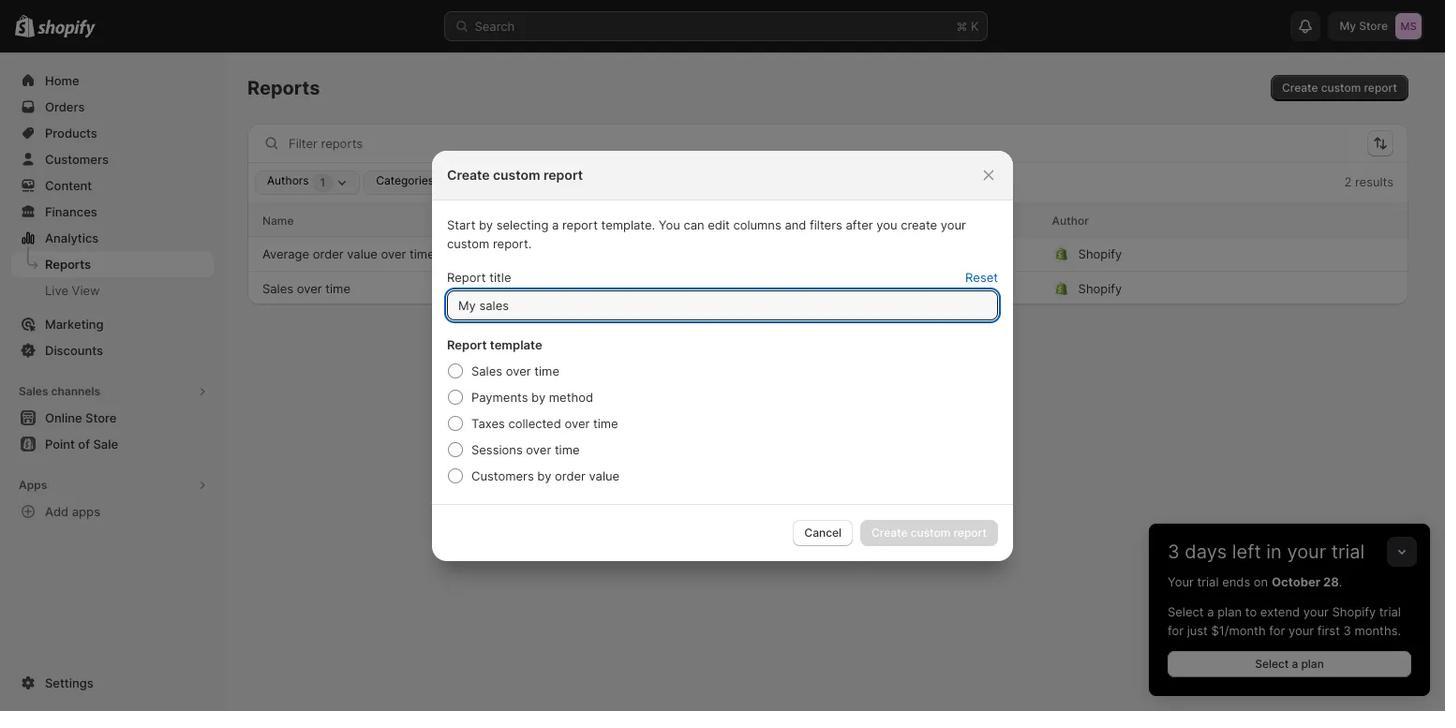 Task type: vqa. For each thing, say whether or not it's contained in the screenshot.
be inside Tags can be used to categorize customers into groups.
no



Task type: describe. For each thing, give the bounding box(es) containing it.
discounts
[[45, 343, 103, 358]]

list of reports table
[[247, 203, 1409, 305]]

apps button
[[11, 472, 214, 499]]

analytics link
[[11, 225, 214, 251]]

trial inside 3 days left in your trial 'dropdown button'
[[1332, 541, 1365, 563]]

report title
[[447, 270, 511, 285]]

about
[[823, 324, 859, 340]]

by for start
[[479, 217, 493, 232]]

sales over time inside row
[[262, 281, 351, 296]]

last
[[887, 213, 910, 227]]

reset button
[[954, 264, 1010, 290]]

plan for select a plan
[[1302, 657, 1324, 671]]

over inside sales over time link
[[297, 281, 322, 296]]

title
[[489, 270, 511, 285]]

3 days left in your trial button
[[1149, 524, 1430, 563]]

first
[[1318, 623, 1340, 638]]

1 vertical spatial reports
[[45, 257, 91, 272]]

reports
[[862, 324, 907, 340]]

edit
[[708, 217, 730, 232]]

plan for select a plan to extend your shopify trial for just $1/month for your first 3 months.
[[1218, 605, 1242, 620]]

category button
[[722, 211, 772, 230]]

add
[[45, 504, 69, 519]]

cancel
[[805, 525, 842, 539]]

benchmarks available button
[[489, 171, 648, 195]]

select for select a plan to extend your shopify trial for just $1/month for your first 3 months.
[[1168, 605, 1204, 620]]

$1/month
[[1212, 623, 1266, 638]]

customers
[[472, 468, 534, 483]]

1 vertical spatial report
[[544, 166, 583, 182]]

your trial ends on october 28 .
[[1168, 575, 1343, 590]]

⌘
[[957, 19, 968, 34]]

sales down average
[[262, 281, 293, 296]]

create custom report dialog
[[0, 150, 1445, 561]]

custom inside start by selecting a report template. you can edit columns and filters after you create your custom report.
[[447, 236, 490, 251]]

by for payments
[[532, 389, 546, 404]]

1 shopify cell from the top
[[1052, 239, 1349, 269]]

a for select a plan
[[1292, 657, 1299, 671]]

3 inside 'dropdown button'
[[1168, 541, 1180, 563]]

1 cell from the top
[[887, 239, 1037, 269]]

create custom report button
[[1271, 75, 1409, 101]]

start by selecting a report template. you can edit columns and filters after you create your custom report.
[[447, 217, 966, 251]]

template.
[[601, 217, 655, 232]]

your left the first
[[1289, 623, 1314, 638]]

template
[[490, 337, 542, 352]]

select a plan to extend your shopify trial for just $1/month for your first 3 months.
[[1168, 605, 1401, 638]]

sessions over time
[[472, 442, 580, 457]]

order inside row
[[313, 247, 344, 262]]

your inside start by selecting a report template. you can edit columns and filters after you create your custom report.
[[941, 217, 966, 232]]

view
[[72, 283, 100, 298]]

last viewed button
[[887, 206, 966, 234]]

reports link
[[862, 324, 907, 340]]

sales inside create custom report dialog
[[472, 363, 503, 378]]

discounts link
[[11, 337, 214, 364]]

live view
[[45, 283, 100, 298]]

1 vertical spatial custom
[[493, 166, 541, 182]]

3 inside select a plan to extend your shopify trial for just $1/month for your first 3 months.
[[1344, 623, 1352, 638]]

payments
[[472, 389, 528, 404]]

your inside 'dropdown button'
[[1287, 541, 1327, 563]]

apps
[[72, 504, 100, 519]]

report inside start by selecting a report template. you can edit columns and filters after you create your custom report.
[[562, 217, 598, 232]]

custom inside "button"
[[1321, 81, 1361, 95]]

live
[[45, 283, 68, 298]]

in
[[1267, 541, 1282, 563]]

2 shopify cell from the top
[[1052, 273, 1349, 303]]

collected
[[508, 416, 561, 431]]

taxes
[[472, 416, 505, 431]]

select a plan
[[1255, 657, 1324, 671]]

more
[[788, 324, 819, 340]]

3 days left in your trial
[[1168, 541, 1365, 563]]

report.
[[493, 236, 532, 251]]

shopify inside select a plan to extend your shopify trial for just $1/month for your first 3 months.
[[1333, 605, 1376, 620]]

and
[[785, 217, 807, 232]]

value inside create custom report dialog
[[589, 468, 620, 483]]

2 for from the left
[[1270, 623, 1285, 638]]

settings
[[45, 676, 93, 691]]

value inside list of reports table
[[347, 247, 378, 262]]

customers by order value
[[472, 468, 620, 483]]

2
[[1345, 174, 1352, 189]]

live view link
[[11, 277, 214, 304]]

months.
[[1355, 623, 1401, 638]]

create custom report inside "button"
[[1282, 81, 1398, 95]]

add apps button
[[11, 499, 214, 525]]

1 vertical spatial trial
[[1197, 575, 1219, 590]]

trial inside select a plan to extend your shopify trial for just $1/month for your first 3 months.
[[1380, 605, 1401, 620]]

by for customers
[[537, 468, 552, 483]]

method
[[549, 389, 593, 404]]

average order value over time
[[262, 247, 435, 262]]

sales inside button
[[19, 384, 48, 398]]

create inside create custom report "button"
[[1282, 81, 1318, 95]]

extend
[[1261, 605, 1300, 620]]

average
[[262, 247, 309, 262]]

available
[[593, 175, 639, 189]]

row containing sales over time
[[247, 271, 1409, 305]]

you
[[877, 217, 898, 232]]

create custom report inside dialog
[[447, 166, 583, 182]]

reset
[[966, 270, 998, 285]]

1 vertical spatial shopify
[[1079, 281, 1122, 296]]

sales over time link
[[262, 279, 351, 298]]

can
[[684, 217, 705, 232]]

start
[[447, 217, 476, 232]]



Task type: locate. For each thing, give the bounding box(es) containing it.
2 vertical spatial shopify
[[1333, 605, 1376, 620]]

your up october
[[1287, 541, 1327, 563]]

by down sessions over time
[[537, 468, 552, 483]]

plan inside select a plan to extend your shopify trial for just $1/month for your first 3 months.
[[1218, 605, 1242, 620]]

you
[[659, 217, 680, 232]]

2 vertical spatial report
[[562, 217, 598, 232]]

analytics
[[45, 231, 99, 246]]

a inside "link"
[[1292, 657, 1299, 671]]

order down sessions over time
[[555, 468, 586, 483]]

benchmarks
[[524, 175, 589, 189]]

select inside "link"
[[1255, 657, 1289, 671]]

order inside create custom report dialog
[[555, 468, 586, 483]]

1 vertical spatial shopify cell
[[1052, 273, 1349, 303]]

row containing average order value over time
[[247, 237, 1409, 271]]

select
[[1168, 605, 1204, 620], [1255, 657, 1289, 671]]

0 horizontal spatial order
[[313, 247, 344, 262]]

0 horizontal spatial custom
[[447, 236, 490, 251]]

0 horizontal spatial for
[[1168, 623, 1184, 638]]

trial up months.
[[1380, 605, 1401, 620]]

a down select a plan to extend your shopify trial for just $1/month for your first 3 months.
[[1292, 657, 1299, 671]]

0 horizontal spatial plan
[[1218, 605, 1242, 620]]

1 vertical spatial create
[[447, 166, 490, 182]]

Report title text field
[[447, 290, 998, 320]]

sales channels button
[[11, 379, 214, 405]]

viewed
[[913, 213, 952, 227]]

value
[[347, 247, 378, 262], [589, 468, 620, 483]]

name button
[[262, 211, 294, 230]]

0 horizontal spatial a
[[552, 217, 559, 232]]

0 horizontal spatial sales over time
[[262, 281, 351, 296]]

settings link
[[11, 670, 214, 696]]

1 horizontal spatial create custom report
[[1282, 81, 1398, 95]]

a
[[552, 217, 559, 232], [1208, 605, 1214, 620], [1292, 657, 1299, 671]]

.
[[1339, 575, 1343, 590]]

select up just
[[1168, 605, 1204, 620]]

0 vertical spatial plan
[[1218, 605, 1242, 620]]

home
[[45, 73, 79, 88]]

1 horizontal spatial value
[[589, 468, 620, 483]]

row
[[247, 203, 1409, 237], [247, 237, 1409, 271], [247, 271, 1409, 305]]

1 horizontal spatial plan
[[1302, 657, 1324, 671]]

learn
[[749, 324, 784, 340]]

days
[[1185, 541, 1227, 563]]

sales over time
[[262, 281, 351, 296], [472, 363, 560, 378]]

0 vertical spatial by
[[479, 217, 493, 232]]

1 vertical spatial cell
[[887, 273, 1037, 303]]

sales over time down template
[[472, 363, 560, 378]]

0 vertical spatial cell
[[887, 239, 1037, 269]]

after
[[846, 217, 873, 232]]

2 vertical spatial trial
[[1380, 605, 1401, 620]]

1 vertical spatial 3
[[1344, 623, 1352, 638]]

2 vertical spatial custom
[[447, 236, 490, 251]]

3 up your
[[1168, 541, 1180, 563]]

apps
[[19, 478, 47, 492]]

name
[[262, 213, 294, 227]]

1 horizontal spatial for
[[1270, 623, 1285, 638]]

sales over time down average
[[262, 281, 351, 296]]

0 vertical spatial reports
[[247, 77, 320, 99]]

0 horizontal spatial value
[[347, 247, 378, 262]]

row containing name
[[247, 203, 1409, 237]]

payments by method
[[472, 389, 593, 404]]

0 vertical spatial order
[[313, 247, 344, 262]]

0 vertical spatial select
[[1168, 605, 1204, 620]]

add apps
[[45, 504, 100, 519]]

by up the collected on the bottom left of page
[[532, 389, 546, 404]]

just
[[1187, 623, 1208, 638]]

0 vertical spatial value
[[347, 247, 378, 262]]

2 horizontal spatial trial
[[1380, 605, 1401, 620]]

1 horizontal spatial 3
[[1344, 623, 1352, 638]]

author button
[[1052, 211, 1089, 230]]

author
[[1052, 213, 1089, 227]]

sales channels
[[19, 384, 100, 398]]

shopify cell
[[1052, 239, 1349, 269], [1052, 273, 1349, 303]]

a inside select a plan to extend your shopify trial for just $1/month for your first 3 months.
[[1208, 605, 1214, 620]]

k
[[971, 19, 979, 34]]

category
[[722, 213, 772, 227]]

3 right the first
[[1344, 623, 1352, 638]]

for
[[1168, 623, 1184, 638], [1270, 623, 1285, 638]]

2 cell from the top
[[887, 273, 1037, 303]]

0 horizontal spatial reports
[[45, 257, 91, 272]]

⌘ k
[[957, 19, 979, 34]]

search
[[475, 19, 515, 34]]

reports
[[247, 77, 320, 99], [45, 257, 91, 272]]

0 horizontal spatial select
[[1168, 605, 1204, 620]]

0 vertical spatial trial
[[1332, 541, 1365, 563]]

0 vertical spatial create custom report
[[1282, 81, 1398, 95]]

1 horizontal spatial sales over time
[[472, 363, 560, 378]]

trial up .
[[1332, 541, 1365, 563]]

1 row from the top
[[247, 203, 1409, 237]]

sales left channels
[[19, 384, 48, 398]]

sales inside cell
[[730, 281, 761, 296]]

for left just
[[1168, 623, 1184, 638]]

1 horizontal spatial select
[[1255, 657, 1289, 671]]

1 vertical spatial a
[[1208, 605, 1214, 620]]

1 horizontal spatial a
[[1208, 605, 1214, 620]]

select down select a plan to extend your shopify trial for just $1/month for your first 3 months.
[[1255, 657, 1289, 671]]

last viewed
[[887, 213, 952, 227]]

your
[[941, 217, 966, 232], [1287, 541, 1327, 563], [1304, 605, 1329, 620], [1289, 623, 1314, 638]]

0 vertical spatial report
[[1364, 81, 1398, 95]]

2 horizontal spatial custom
[[1321, 81, 1361, 95]]

learn more about reports
[[749, 324, 907, 340]]

0 vertical spatial sales over time
[[262, 281, 351, 296]]

report
[[447, 270, 486, 285], [447, 337, 487, 352]]

a inside start by selecting a report template. you can edit columns and filters after you create your custom report.
[[552, 217, 559, 232]]

report left title
[[447, 270, 486, 285]]

1 vertical spatial value
[[589, 468, 620, 483]]

shopify image
[[38, 19, 96, 38]]

sales
[[262, 281, 293, 296], [730, 281, 761, 296], [472, 363, 503, 378], [19, 384, 48, 398]]

sales cell
[[722, 273, 872, 303]]

plan up $1/month
[[1218, 605, 1242, 620]]

select a plan link
[[1168, 651, 1412, 678]]

trial right your
[[1197, 575, 1219, 590]]

1 report from the top
[[447, 270, 486, 285]]

2 vertical spatial a
[[1292, 657, 1299, 671]]

3 row from the top
[[247, 271, 1409, 305]]

results
[[1355, 174, 1394, 189]]

0 vertical spatial create
[[1282, 81, 1318, 95]]

filters
[[810, 217, 843, 232]]

columns
[[733, 217, 782, 232]]

order
[[313, 247, 344, 262], [555, 468, 586, 483]]

28
[[1324, 575, 1339, 590]]

order up sales over time link at the left top of the page
[[313, 247, 344, 262]]

your right create
[[941, 217, 966, 232]]

reports link
[[11, 251, 214, 277]]

on
[[1254, 575, 1269, 590]]

1 vertical spatial plan
[[1302, 657, 1324, 671]]

1 vertical spatial sales over time
[[472, 363, 560, 378]]

a right selecting
[[552, 217, 559, 232]]

1 vertical spatial report
[[447, 337, 487, 352]]

0 horizontal spatial 3
[[1168, 541, 1180, 563]]

0 horizontal spatial create custom report
[[447, 166, 583, 182]]

by inside start by selecting a report template. you can edit columns and filters after you create your custom report.
[[479, 217, 493, 232]]

0 horizontal spatial create
[[447, 166, 490, 182]]

time
[[410, 247, 435, 262], [326, 281, 351, 296], [535, 363, 560, 378], [593, 416, 618, 431], [555, 442, 580, 457]]

value down taxes collected over time
[[589, 468, 620, 483]]

by right "start"
[[479, 217, 493, 232]]

2 horizontal spatial a
[[1292, 657, 1299, 671]]

october
[[1272, 575, 1321, 590]]

sales down report template
[[472, 363, 503, 378]]

benchmarks available
[[524, 175, 639, 189]]

1 vertical spatial create custom report
[[447, 166, 583, 182]]

left
[[1233, 541, 1262, 563]]

sales over time inside create custom report dialog
[[472, 363, 560, 378]]

ends
[[1223, 575, 1251, 590]]

select for select a plan
[[1255, 657, 1289, 671]]

plan down the first
[[1302, 657, 1324, 671]]

value up sales over time link at the left top of the page
[[347, 247, 378, 262]]

1 horizontal spatial create
[[1282, 81, 1318, 95]]

create custom report
[[1282, 81, 1398, 95], [447, 166, 583, 182]]

a up just
[[1208, 605, 1214, 620]]

cell
[[887, 239, 1037, 269], [887, 273, 1037, 303]]

sessions
[[472, 442, 523, 457]]

home link
[[11, 67, 214, 94]]

1 vertical spatial order
[[555, 468, 586, 483]]

0 vertical spatial report
[[447, 270, 486, 285]]

your
[[1168, 575, 1194, 590]]

taxes collected over time
[[472, 416, 618, 431]]

cell up reset
[[887, 239, 1037, 269]]

1 vertical spatial select
[[1255, 657, 1289, 671]]

3 days left in your trial element
[[1149, 573, 1430, 696]]

report left template
[[447, 337, 487, 352]]

over inside the average order value over time link
[[381, 247, 406, 262]]

select inside select a plan to extend your shopify trial for just $1/month for your first 3 months.
[[1168, 605, 1204, 620]]

cell down the viewed
[[887, 273, 1037, 303]]

0 vertical spatial shopify cell
[[1052, 239, 1349, 269]]

report for report title
[[447, 270, 486, 285]]

1 horizontal spatial reports
[[247, 77, 320, 99]]

channels
[[51, 384, 100, 398]]

0 vertical spatial custom
[[1321, 81, 1361, 95]]

2 row from the top
[[247, 237, 1409, 271]]

1 for from the left
[[1168, 623, 1184, 638]]

to
[[1246, 605, 1257, 620]]

report inside create custom report "button"
[[1364, 81, 1398, 95]]

2 results
[[1345, 174, 1394, 189]]

2 vertical spatial by
[[537, 468, 552, 483]]

0 vertical spatial a
[[552, 217, 559, 232]]

plan inside select a plan "link"
[[1302, 657, 1324, 671]]

1 vertical spatial by
[[532, 389, 546, 404]]

sales up the learn
[[730, 281, 761, 296]]

1 horizontal spatial trial
[[1332, 541, 1365, 563]]

selecting
[[497, 217, 549, 232]]

0 vertical spatial 3
[[1168, 541, 1180, 563]]

create inside create custom report dialog
[[447, 166, 490, 182]]

1 horizontal spatial custom
[[493, 166, 541, 182]]

a for select a plan to extend your shopify trial for just $1/month for your first 3 months.
[[1208, 605, 1214, 620]]

report for report template
[[447, 337, 487, 352]]

shopify
[[1079, 247, 1122, 262], [1079, 281, 1122, 296], [1333, 605, 1376, 620]]

average order value over time link
[[262, 245, 435, 263]]

your up the first
[[1304, 605, 1329, 620]]

create
[[901, 217, 938, 232]]

0 vertical spatial shopify
[[1079, 247, 1122, 262]]

2 report from the top
[[447, 337, 487, 352]]

report template
[[447, 337, 542, 352]]

0 horizontal spatial trial
[[1197, 575, 1219, 590]]

1 horizontal spatial order
[[555, 468, 586, 483]]

for down extend in the bottom right of the page
[[1270, 623, 1285, 638]]

plan
[[1218, 605, 1242, 620], [1302, 657, 1324, 671]]



